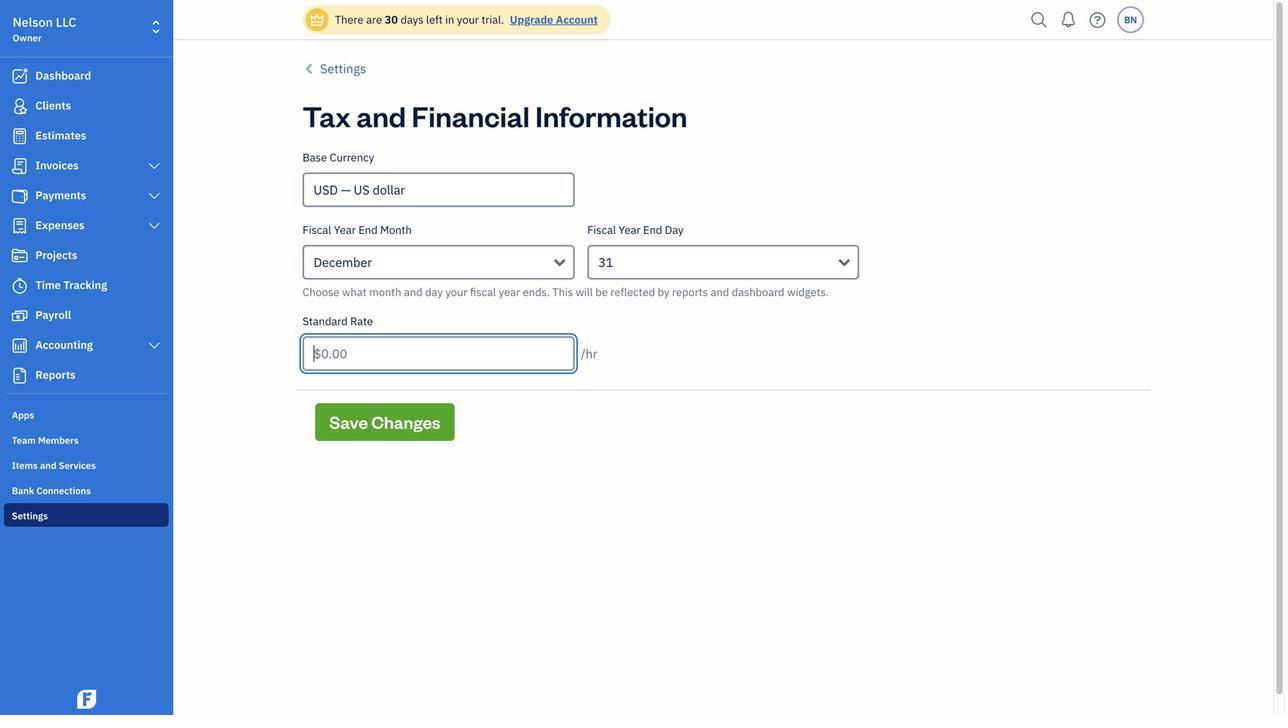 Task type: describe. For each thing, give the bounding box(es) containing it.
clients link
[[4, 92, 169, 121]]

save
[[330, 411, 368, 434]]

expense image
[[10, 218, 29, 234]]

main element
[[0, 0, 213, 716]]

invoice image
[[10, 158, 29, 174]]

upgrade account link
[[507, 12, 598, 27]]

apps
[[12, 409, 34, 422]]

what
[[342, 285, 367, 300]]

settings link
[[4, 504, 169, 527]]

and up the currency
[[357, 97, 406, 134]]

Fiscal Year End Day field
[[588, 245, 860, 280]]

year for december
[[334, 223, 356, 237]]

dashboard image
[[10, 69, 29, 84]]

Fiscal Year End Month field
[[303, 245, 575, 280]]

items
[[12, 460, 38, 472]]

go to help image
[[1085, 8, 1111, 32]]

changes
[[372, 411, 441, 434]]

items and services link
[[4, 453, 169, 477]]

accounting link
[[4, 332, 169, 360]]

payroll
[[35, 308, 71, 322]]

fiscal for december
[[303, 223, 331, 237]]

notifications image
[[1056, 4, 1082, 35]]

currency
[[330, 150, 374, 165]]

there are 30 days left in your trial. upgrade account
[[335, 12, 598, 27]]

settings inside button
[[320, 60, 366, 77]]

be
[[596, 285, 608, 300]]

base
[[303, 150, 327, 165]]

dashboard
[[732, 285, 785, 300]]

project image
[[10, 248, 29, 264]]

time
[[35, 278, 61, 292]]

Standard Rate text field
[[303, 337, 575, 371]]

team members
[[12, 434, 79, 447]]

crown image
[[309, 11, 326, 28]]

nelson llc owner
[[13, 14, 76, 44]]

search image
[[1027, 8, 1052, 32]]

freshbooks image
[[74, 691, 99, 709]]

standard rate
[[303, 314, 373, 329]]

choose
[[303, 285, 340, 300]]

/hr
[[581, 346, 598, 362]]

invoices
[[35, 158, 79, 173]]

account
[[556, 12, 598, 27]]

this
[[553, 285, 573, 300]]

in
[[446, 12, 455, 27]]

bn
[[1125, 13, 1138, 26]]

reports
[[35, 368, 76, 382]]

chevron large down image for expenses
[[147, 220, 162, 233]]

bn button
[[1118, 6, 1145, 33]]

fiscal year end month
[[303, 223, 412, 237]]

bank
[[12, 485, 34, 497]]

left
[[426, 12, 443, 27]]

upgrade
[[510, 12, 554, 27]]

reports
[[672, 285, 708, 300]]

connections
[[36, 485, 91, 497]]

month
[[369, 285, 402, 300]]

and left day in the left top of the page
[[404, 285, 423, 300]]

clients
[[35, 98, 71, 113]]

dashboard
[[35, 68, 91, 83]]

tax and financial information
[[303, 97, 688, 134]]

items and services
[[12, 460, 96, 472]]

time tracking
[[35, 278, 107, 292]]

save changes button
[[315, 404, 455, 441]]

by
[[658, 285, 670, 300]]

timer image
[[10, 278, 29, 294]]

save changes
[[330, 411, 441, 434]]

financial
[[412, 97, 530, 134]]

nelson
[[13, 14, 53, 30]]

projects
[[35, 248, 77, 262]]

year
[[499, 285, 520, 300]]

members
[[38, 434, 79, 447]]

31
[[599, 254, 614, 271]]

chevron large down image for accounting
[[147, 340, 162, 352]]

trial.
[[482, 12, 504, 27]]

1 vertical spatial your
[[446, 285, 468, 300]]

are
[[366, 12, 382, 27]]

december
[[314, 254, 372, 271]]



Task type: vqa. For each thing, say whether or not it's contained in the screenshot.
New Expense LINK
no



Task type: locate. For each thing, give the bounding box(es) containing it.
4 chevron large down image from the top
[[147, 340, 162, 352]]

bank connections
[[12, 485, 91, 497]]

llc
[[56, 14, 76, 30]]

day
[[425, 285, 443, 300]]

ends.
[[523, 285, 550, 300]]

1 horizontal spatial settings
[[320, 60, 366, 77]]

payroll link
[[4, 302, 169, 330]]

estimate image
[[10, 128, 29, 144]]

1 year from the left
[[334, 223, 356, 237]]

chevron large down image down payments link
[[147, 220, 162, 233]]

payment image
[[10, 188, 29, 204]]

dashboard link
[[4, 62, 169, 91]]

days
[[401, 12, 424, 27]]

1 fiscal from the left
[[303, 223, 331, 237]]

30
[[385, 12, 398, 27]]

and right "items"
[[40, 460, 56, 472]]

year left day
[[619, 223, 641, 237]]

your right in
[[457, 12, 479, 27]]

year for 31
[[619, 223, 641, 237]]

2 year from the left
[[619, 223, 641, 237]]

accounting
[[35, 338, 93, 352]]

bank connections link
[[4, 478, 169, 502]]

year up december
[[334, 223, 356, 237]]

settings down bank
[[12, 510, 48, 523]]

settings button
[[303, 59, 366, 78]]

chevron large down image for payments
[[147, 190, 162, 203]]

1 vertical spatial settings
[[12, 510, 48, 523]]

and inside main element
[[40, 460, 56, 472]]

2 fiscal from the left
[[588, 223, 616, 237]]

day
[[665, 223, 684, 237]]

tracking
[[63, 278, 107, 292]]

payments link
[[4, 182, 169, 210]]

Currency text field
[[304, 174, 573, 206]]

end for december
[[359, 223, 378, 237]]

1 end from the left
[[359, 223, 378, 237]]

1 horizontal spatial fiscal
[[588, 223, 616, 237]]

0 horizontal spatial end
[[359, 223, 378, 237]]

team
[[12, 434, 36, 447]]

chevron large down image
[[147, 160, 162, 173], [147, 190, 162, 203], [147, 220, 162, 233], [147, 340, 162, 352]]

widgets.
[[788, 285, 829, 300]]

settings right chevronleft image at the top of page
[[320, 60, 366, 77]]

chevron large down image down payroll link
[[147, 340, 162, 352]]

client image
[[10, 99, 29, 114]]

0 vertical spatial your
[[457, 12, 479, 27]]

payments
[[35, 188, 86, 203]]

expenses
[[35, 218, 85, 233]]

chevron large down image inside "invoices" link
[[147, 160, 162, 173]]

chevron large down image inside expenses link
[[147, 220, 162, 233]]

rate
[[350, 314, 373, 329]]

time tracking link
[[4, 272, 169, 300]]

chevronleft image
[[303, 59, 317, 78]]

projects link
[[4, 242, 169, 270]]

0 horizontal spatial fiscal
[[303, 223, 331, 237]]

tax
[[303, 97, 351, 134]]

settings inside main element
[[12, 510, 48, 523]]

will
[[576, 285, 593, 300]]

end left month
[[359, 223, 378, 237]]

fiscal up december
[[303, 223, 331, 237]]

owner
[[13, 32, 42, 44]]

chevron large down image up payments link
[[147, 160, 162, 173]]

1 chevron large down image from the top
[[147, 160, 162, 173]]

estimates
[[35, 128, 86, 143]]

expenses link
[[4, 212, 169, 240]]

services
[[59, 460, 96, 472]]

2 chevron large down image from the top
[[147, 190, 162, 203]]

your right day in the left top of the page
[[446, 285, 468, 300]]

fiscal up 31
[[588, 223, 616, 237]]

0 vertical spatial settings
[[320, 60, 366, 77]]

month
[[380, 223, 412, 237]]

report image
[[10, 368, 29, 384]]

end left day
[[643, 223, 663, 237]]

fiscal year end day
[[588, 223, 684, 237]]

reflected
[[611, 285, 655, 300]]

fiscal
[[303, 223, 331, 237], [588, 223, 616, 237]]

apps link
[[4, 403, 169, 426]]

year
[[334, 223, 356, 237], [619, 223, 641, 237]]

fiscal
[[470, 285, 496, 300]]

fiscal for 31
[[588, 223, 616, 237]]

invoices link
[[4, 152, 169, 181]]

settings
[[320, 60, 366, 77], [12, 510, 48, 523]]

0 horizontal spatial year
[[334, 223, 356, 237]]

team members link
[[4, 428, 169, 452]]

chevron large down image for invoices
[[147, 160, 162, 173]]

1 horizontal spatial year
[[619, 223, 641, 237]]

end
[[359, 223, 378, 237], [643, 223, 663, 237]]

chart image
[[10, 338, 29, 354]]

end for 31
[[643, 223, 663, 237]]

choose what month and day your fiscal year ends. this will be reflected by reports and dashboard widgets.
[[303, 285, 829, 300]]

2 end from the left
[[643, 223, 663, 237]]

your
[[457, 12, 479, 27], [446, 285, 468, 300]]

reports link
[[4, 362, 169, 390]]

1 horizontal spatial end
[[643, 223, 663, 237]]

standard
[[303, 314, 348, 329]]

and right reports
[[711, 285, 730, 300]]

there
[[335, 12, 364, 27]]

information
[[536, 97, 688, 134]]

0 horizontal spatial settings
[[12, 510, 48, 523]]

chevron large down image up expenses link
[[147, 190, 162, 203]]

and
[[357, 97, 406, 134], [404, 285, 423, 300], [711, 285, 730, 300], [40, 460, 56, 472]]

base currency
[[303, 150, 374, 165]]

estimates link
[[4, 122, 169, 151]]

3 chevron large down image from the top
[[147, 220, 162, 233]]

money image
[[10, 308, 29, 324]]



